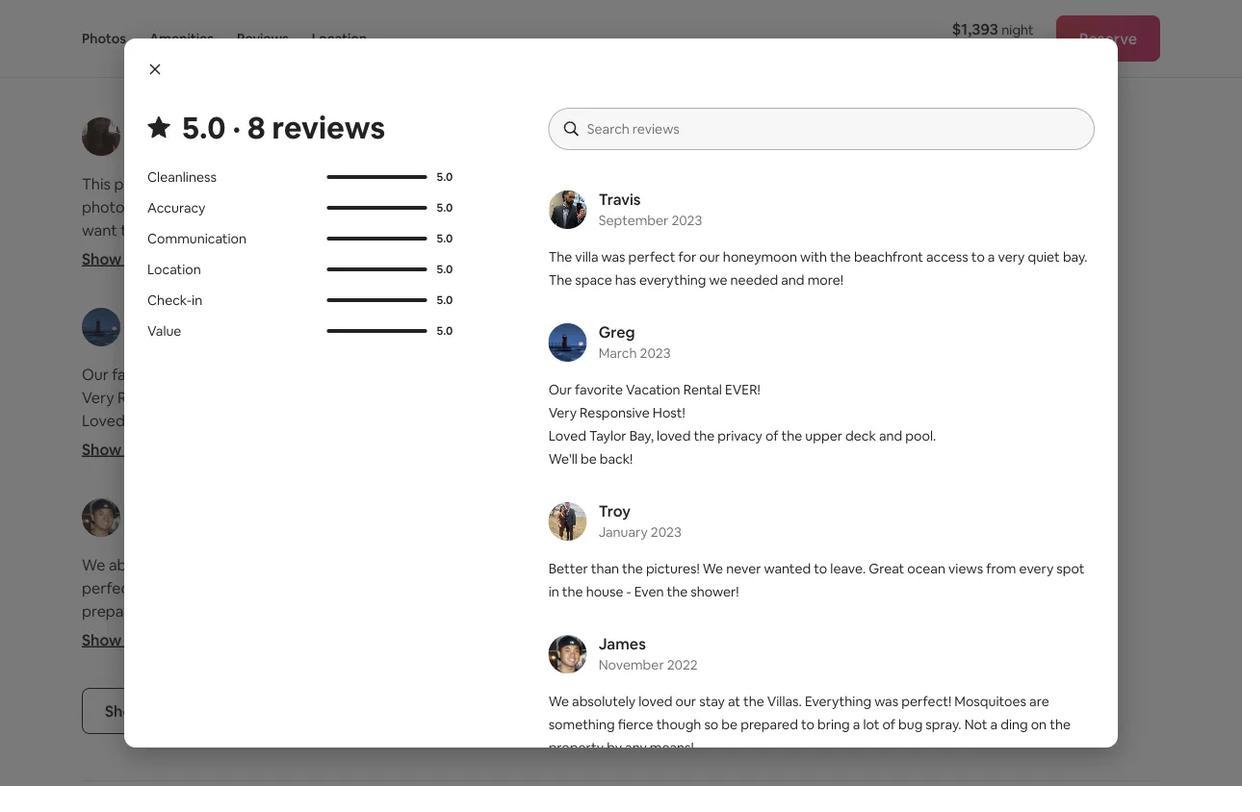 Task type: locate. For each thing, give the bounding box(es) containing it.
not
[[338, 602, 364, 621], [965, 717, 988, 734]]

show more for our favorite vacation rental ever!
[[82, 440, 163, 460]]

memorable. down $1,393 night on the top of page
[[965, 116, 1040, 133]]

can inside this place was beyond impressive.  looks even better than the photos.  my best friend and i stayed here for 6 nights and didn't want to leave.  they have everything you could possibly need for this trip; paddle board, kayak (2 person), private pool, coolers, beach chairs and pool/ocean floats. massive closet not even listed in the photos. 2 showers- master shower view is amazing. julian was excellent with communication, great guy. taylor bay is our favorite, way less crowded than grace bay and you can walk forever in shallow turquoise water.  thank you for making our first trip to turks memorable. we traveled quite a lot and this was one of our favorite places we have stayed.
[[141, 382, 167, 402]]

way down communication, on the top
[[259, 359, 288, 379]]

than
[[816, 92, 844, 110], [458, 174, 490, 194], [387, 359, 420, 379], [677, 365, 710, 384], [591, 561, 619, 578]]

turquoise
[[597, 116, 656, 133], [332, 382, 399, 402]]

loved up troy image
[[549, 428, 586, 445]]

by up all
[[148, 625, 166, 645]]

1 horizontal spatial something
[[549, 717, 615, 734]]

thank inside this place was beyond impressive.  looks even better than the photos.  my best friend and i stayed here for 6 nights and didn't want to leave.  they have everything you could possibly need for this trip; paddle board, kayak (2 person), private pool, coolers, beach chairs and pool/ocean floats. massive closet not even listed in the photos. 2 showers- master shower view is amazing. julian was excellent with communication, great guy. taylor bay is our favorite, way less crowded than grace bay and you can walk forever in shallow turquoise water.  thank you for making our first trip to turks memorable. we traveled quite a lot and this was one of our favorite places we have stayed.
[[449, 382, 493, 402]]

crowded inside taylor bay is our favorite, way less crowded than grace bay and you can walk forever in shallow turquoise water.  thank you for making our first trip to turks memorable. we traveled quite a lot and this was one of our favorite places we have stayed.
[[758, 92, 813, 110]]

water. inside this place was beyond impressive.  looks even better than the photos.  my best friend and i stayed here for 6 nights and didn't want to leave.  they have everything you could possibly need for this trip; paddle board, kayak (2 person), private pool, coolers, beach chairs and pool/ocean floats. massive closet not even listed in the photos. 2 showers- master shower view is amazing. julian was excellent with communication, great guy. taylor bay is our favorite, way less crowded than grace bay and you can walk forever in shallow turquoise water.  thank you for making our first trip to turks memorable. we traveled quite a lot and this was one of our favorite places we have stayed.
[[402, 382, 446, 402]]

villa inside 5.0 · 8 reviews dialog
[[575, 248, 599, 266]]

travis september 2023
[[679, 116, 783, 156], [599, 189, 703, 229]]

privacy up october 2022
[[718, 428, 763, 445]]

perfect!
[[82, 579, 139, 598], [902, 693, 952, 711]]

lot inside taylor bay is our favorite, way less crowded than grace bay and you can walk forever in shallow turquoise water.  thank you for making our first trip to turks memorable. we traveled quite a lot and this was one of our favorite places we have stayed.
[[672, 139, 688, 156]]

with
[[917, 174, 947, 194], [800, 248, 827, 266], [224, 336, 255, 356]]

1 vertical spatial by
[[607, 740, 622, 757]]

1 horizontal spatial spray.
[[926, 717, 962, 734]]

march
[[132, 330, 170, 347], [599, 345, 637, 362]]

march for greg icon to the right
[[599, 345, 637, 362]]

shallow
[[549, 116, 595, 133], [276, 382, 328, 402]]

excellent
[[157, 336, 221, 356]]

we inside taylor bay is our favorite, way less crowded than grace bay and you can walk forever in shallow turquoise water.  thank you for making our first trip to turks memorable. we traveled quite a lot and this was one of our favorite places we have stayed.
[[549, 139, 569, 156]]

0 vertical spatial bring
[[170, 602, 207, 621]]

1 horizontal spatial very
[[549, 405, 577, 422]]

1 vertical spatial check-
[[147, 292, 192, 309]]

1 vertical spatial travis image
[[549, 191, 587, 229]]

walk down night
[[990, 92, 1018, 110]]

1 horizontal spatial we'll
[[549, 451, 578, 468]]

traveled
[[572, 139, 623, 156], [109, 428, 167, 448]]

by down november
[[607, 740, 622, 757]]

was inside taylor bay is our favorite, way less crowded than grace bay and you can walk forever in shallow turquoise water.  thank you for making our first trip to turks memorable. we traveled quite a lot and this was one of our favorite places we have stayed.
[[743, 139, 767, 156]]

back! inside 5.0 · 8 reviews dialog
[[600, 451, 633, 468]]

massive closet not even listed in the photos.
[[549, 23, 819, 40]]

check-in up master
[[147, 292, 202, 309]]

troy image
[[629, 308, 667, 347], [629, 308, 667, 347], [549, 503, 587, 541]]

september inside 5.0 · 8 reviews dialog
[[599, 212, 669, 229]]

quiet for the top travis icon
[[745, 197, 782, 217]]

ding
[[379, 602, 410, 621], [1001, 717, 1028, 734]]

space for bottommost travis icon
[[575, 272, 612, 289]]

better than the pictures! we never wanted to leave. great ocean views from every spot in the house - even the shower! inside 5.0 · 8 reviews dialog
[[549, 561, 1085, 601]]

march for leftmost greg icon
[[132, 330, 170, 347]]

grace inside taylor bay is our favorite, way less crowded than grace bay and you can walk forever in shallow turquoise water.  thank you for making our first trip to turks memorable. we traveled quite a lot and this was one of our favorite places we have stayed.
[[847, 92, 885, 110]]

1 horizontal spatial have
[[222, 220, 255, 240]]

in
[[734, 23, 745, 40], [133, 58, 145, 78], [1069, 92, 1080, 110], [294, 290, 306, 309], [192, 292, 202, 309], [260, 382, 272, 402], [835, 388, 847, 408], [549, 584, 559, 601]]

2023
[[205, 139, 236, 156], [752, 139, 783, 156], [672, 212, 703, 229], [173, 330, 204, 347], [640, 345, 671, 362], [651, 524, 682, 541]]

water. inside taylor bay is our favorite, way less crowded than grace bay and you can walk forever in shallow turquoise water.  thank you for making our first trip to turks memorable. we traveled quite a lot and this was one of our favorite places we have stayed.
[[659, 116, 697, 133]]

wanted inside list
[[875, 365, 929, 384]]

0 horizontal spatial very
[[82, 388, 114, 408]]

2 horizontal spatial leave.
[[951, 365, 992, 384]]

way inside this place was beyond impressive.  looks even better than the photos.  my best friend and i stayed here for 6 nights and didn't want to leave.  they have everything you could possibly need for this trip; paddle board, kayak (2 person), private pool, coolers, beach chairs and pool/ocean floats. massive closet not even listed in the photos. 2 showers- master shower view is amazing. julian was excellent with communication, great guy. taylor bay is our favorite, way less crowded than grace bay and you can walk forever in shallow turquoise water.  thank you for making our first trip to turks memorable. we traveled quite a lot and this was one of our favorite places we have stayed.
[[259, 359, 288, 379]]

mosquitoes
[[142, 579, 225, 598], [955, 693, 1027, 711]]

1 vertical spatial bug
[[899, 717, 923, 734]]

possibly
[[410, 220, 468, 240]]

property inside 5.0 · 8 reviews dialog
[[549, 740, 604, 757]]

the
[[748, 23, 769, 40], [494, 174, 517, 194], [951, 174, 975, 194], [830, 248, 851, 266], [310, 290, 334, 309], [713, 365, 737, 384], [851, 388, 875, 408], [970, 388, 994, 408], [248, 411, 272, 431], [348, 411, 372, 431], [694, 428, 715, 445], [782, 428, 803, 445], [305, 555, 329, 575], [622, 561, 643, 578], [562, 584, 583, 601], [667, 584, 688, 601], [435, 602, 459, 621], [744, 693, 765, 711], [1050, 717, 1071, 734]]

0 vertical spatial favorite,
[[650, 92, 701, 110]]

jillian image
[[82, 118, 120, 156]]

crowded
[[758, 92, 813, 110], [321, 359, 384, 379]]

spray. inside 5.0 · 8 reviews dialog
[[926, 717, 962, 734]]

1 vertical spatial villas.
[[767, 693, 802, 711]]

from
[[719, 388, 754, 408], [986, 561, 1017, 578]]

honeymoon inside 5.0 · 8 reviews dialog
[[723, 248, 797, 266]]

loved down julian
[[82, 411, 125, 431]]

all
[[148, 702, 164, 722]]

can down $1,393
[[965, 92, 987, 110]]

even
[[933, 388, 967, 408], [634, 584, 664, 601]]

1 vertical spatial the villa was perfect for our honeymoon with the beachfront access to a very quiet bay. the space has everything we needed and more!
[[549, 248, 1088, 289]]

lot
[[672, 139, 688, 156], [222, 428, 241, 448], [222, 602, 241, 621], [863, 717, 880, 734]]

any up show all 8 reviews
[[169, 625, 194, 645]]

pictures! inside 5.0 · 8 reviews dialog
[[646, 561, 700, 578]]

1 horizontal spatial quiet
[[1028, 248, 1060, 266]]

1 horizontal spatial privacy
[[718, 428, 763, 445]]

favorite, down massive closet not even listed in the photos.
[[650, 92, 701, 110]]

showers-
[[94, 313, 158, 332]]

greg inside 5.0 · 8 reviews dialog
[[599, 322, 635, 342]]

any down november
[[625, 740, 647, 757]]

ding inside 5.0 · 8 reviews dialog
[[1001, 717, 1028, 734]]

our
[[626, 92, 647, 110], [836, 116, 857, 133], [812, 139, 833, 156], [801, 174, 825, 194], [699, 248, 720, 266], [170, 359, 194, 379], [161, 405, 185, 425], [383, 428, 407, 448], [227, 555, 251, 575], [676, 693, 696, 711]]

1 vertical spatial one
[[334, 428, 361, 448]]

shallow inside taylor bay is our favorite, way less crowded than grace bay and you can walk forever in shallow turquoise water.  thank you for making our first trip to turks memorable. we traveled quite a lot and this was one of our favorite places we have stayed.
[[549, 116, 595, 133]]

1 horizontal spatial better
[[629, 365, 674, 384]]

travis image
[[629, 118, 667, 156], [549, 191, 587, 229]]

2022 inside james november 2022
[[667, 657, 698, 674]]

0 horizontal spatial pictures!
[[646, 561, 700, 578]]

0 vertical spatial travis image
[[629, 118, 667, 156]]

listed inside 5.0 · 8 reviews dialog
[[698, 23, 732, 40]]

0 vertical spatial thank
[[700, 116, 738, 133]]

1 vertical spatial needed
[[731, 272, 778, 289]]

trip inside taylor bay is our favorite, way less crowded than grace bay and you can walk forever in shallow turquoise water.  thank you for making our first trip to turks memorable. we traveled quite a lot and this was one of our favorite places we have stayed.
[[888, 116, 910, 133]]

3 more from the top
[[125, 631, 163, 650]]

2 vertical spatial everything
[[639, 272, 706, 289]]

0 horizontal spatial absolutely
[[109, 555, 182, 575]]

very inside 5.0 · 8 reviews dialog
[[998, 248, 1025, 266]]

1 horizontal spatial means!
[[650, 740, 694, 757]]

reviews right all
[[180, 702, 235, 722]]

reviews up looks
[[272, 107, 386, 147]]

everything inside 5.0 · 8 reviews dialog
[[639, 272, 706, 289]]

1 vertical spatial beachfront
[[854, 248, 924, 266]]

villas.
[[332, 555, 372, 575], [767, 693, 802, 711]]

can down excellent
[[141, 382, 167, 402]]

is down excellent
[[156, 359, 167, 379]]

everything inside 5.0 · 8 reviews dialog
[[805, 693, 872, 711]]

1 vertical spatial not
[[187, 290, 211, 309]]

0 horizontal spatial places
[[468, 428, 514, 448]]

photos
[[82, 30, 126, 47]]

not inside this place was beyond impressive.  looks even better than the photos.  my best friend and i stayed here for 6 nights and didn't want to leave.  they have everything you could possibly need for this trip; paddle board, kayak (2 person), private pool, coolers, beach chairs and pool/ocean floats. massive closet not even listed in the photos. 2 showers- master shower view is amazing. julian was excellent with communication, great guy. taylor bay is our favorite, way less crowded than grace bay and you can walk forever in shallow turquoise water.  thank you for making our first trip to turks memorable. we traveled quite a lot and this was one of our favorite places we have stayed.
[[187, 290, 211, 309]]

quiet inside list
[[745, 197, 782, 217]]

turks inside this place was beyond impressive.  looks even better than the photos.  my best friend and i stayed here for 6 nights and didn't want to leave.  they have everything you could possibly need for this trip; paddle board, kayak (2 person), private pool, coolers, beach chairs and pool/ocean floats. massive closet not even listed in the photos. 2 showers- master shower view is amazing. julian was excellent with communication, great guy. taylor bay is our favorite, way less crowded than grace bay and you can walk forever in shallow turquoise water.  thank you for making our first trip to turks memorable. we traveled quite a lot and this was one of our favorite places we have stayed.
[[267, 405, 306, 425]]

sam image
[[629, 499, 667, 538]]

0 vertical spatial we absolutely loved our stay at the villas.  everything was perfect!  mosquitoes are something fierce though so be prepared to bring a lot of bug spray.  not a ding on the property by any means!
[[82, 555, 482, 645]]

1 vertical spatial any
[[625, 740, 647, 757]]

5.0 · 8 reviews dialog
[[124, 0, 1118, 760]]

means! up show all 8 reviews
[[198, 625, 248, 645]]

2 more from the top
[[125, 440, 163, 460]]

1 horizontal spatial leave.
[[831, 561, 866, 578]]

show more for we absolutely loved our stay at the villas.  everything was perfect!  mosquitoes are something fierce though so be prepared to bring a lot of bug spray.  not a ding on the property by any means!
[[82, 631, 163, 650]]

a inside taylor bay is our favorite, way less crowded than grace bay and you can walk forever in shallow turquoise water.  thank you for making our first trip to turks memorable. we traveled quite a lot and this was one of our favorite places we have stayed.
[[661, 139, 669, 156]]

8 for all
[[167, 702, 176, 722]]

reviews
[[237, 30, 289, 47]]

a
[[661, 139, 669, 156], [699, 197, 708, 217], [988, 248, 995, 266], [211, 428, 219, 448], [210, 602, 219, 621], [367, 602, 376, 621], [853, 717, 860, 734], [991, 717, 998, 734]]

2022 right the october
[[735, 520, 766, 538]]

walk down excellent
[[170, 382, 202, 402]]

greg image
[[82, 308, 120, 347], [549, 324, 587, 362]]

0 vertical spatial water.
[[659, 116, 697, 133]]

1 vertical spatial forever
[[205, 382, 257, 402]]

even
[[665, 23, 695, 40], [371, 174, 406, 194], [215, 290, 249, 309]]

at
[[287, 555, 301, 575], [728, 693, 741, 711]]

more! inside 5.0 · 8 reviews dialog
[[808, 272, 844, 289]]

travis image
[[629, 118, 667, 156], [549, 191, 587, 229]]

0 vertical spatial are
[[228, 579, 251, 598]]

our
[[82, 365, 109, 384], [549, 381, 572, 399]]

0 horizontal spatial bug
[[262, 602, 290, 621]]

2 vertical spatial show more button
[[82, 631, 178, 650]]

loved
[[82, 411, 125, 431], [549, 428, 586, 445]]

water.
[[659, 116, 697, 133], [402, 382, 446, 402]]

2023 for troy image
[[651, 524, 682, 541]]

0 horizontal spatial is
[[156, 359, 167, 379]]

1 horizontal spatial beachfront
[[978, 174, 1057, 194]]

0 horizontal spatial are
[[228, 579, 251, 598]]

greg for leftmost greg icon
[[132, 307, 168, 327]]

means! down november
[[650, 740, 694, 757]]

loved
[[206, 411, 244, 431], [657, 428, 691, 445], [185, 555, 224, 575], [639, 693, 673, 711]]

0 horizontal spatial access
[[629, 197, 677, 217]]

1 vertical spatial less
[[291, 359, 317, 379]]

privacy
[[275, 411, 326, 431], [718, 428, 763, 445]]

0 vertical spatial bay.
[[785, 197, 813, 217]]

2 show more button from the top
[[82, 440, 178, 460]]

forever down excellent
[[205, 382, 257, 402]]

check- down photos
[[82, 58, 133, 78]]

quiet inside 5.0 · 8 reviews dialog
[[1028, 248, 1060, 266]]

have inside taylor bay is our favorite, way less crowded than grace bay and you can walk forever in shallow turquoise water.  thank you for making our first trip to turks memorable. we traveled quite a lot and this was one of our favorite places we have stayed.
[[951, 139, 980, 156]]

2 show more from the top
[[82, 440, 163, 460]]

check-in
[[82, 58, 145, 78], [147, 292, 202, 309]]

one inside this place was beyond impressive.  looks even better than the photos.  my best friend and i stayed here for 6 nights and didn't want to leave.  they have everything you could possibly need for this trip; paddle board, kayak (2 person), private pool, coolers, beach chairs and pool/ocean floats. massive closet not even listed in the photos. 2 showers- master shower view is amazing. julian was excellent with communication, great guy. taylor bay is our favorite, way less crowded than grace bay and you can walk forever in shallow turquoise water.  thank you for making our first trip to turks memorable. we traveled quite a lot and this was one of our favorite places we have stayed.
[[334, 428, 361, 448]]

better
[[629, 365, 674, 384], [549, 561, 588, 578]]

property down james image
[[549, 740, 604, 757]]

1 vertical spatial shower!
[[691, 584, 739, 601]]

thank
[[700, 116, 738, 133], [449, 382, 493, 402]]

0 vertical spatial massive
[[549, 23, 597, 40]]

upper inside 5.0 · 8 reviews dialog
[[805, 428, 843, 445]]

we
[[549, 139, 569, 156], [805, 365, 829, 384], [82, 428, 105, 448], [82, 555, 105, 575], [703, 561, 723, 578], [549, 693, 569, 711]]

0 horizontal spatial turks
[[267, 405, 306, 425]]

this
[[717, 139, 740, 156], [106, 243, 131, 263], [275, 428, 300, 448]]

water. down massive closet not even listed in the photos.
[[659, 116, 697, 133]]

everything for the top travis icon
[[921, 197, 997, 217]]

space
[[847, 197, 890, 217], [575, 272, 612, 289]]

of
[[796, 139, 809, 156], [330, 411, 345, 431], [766, 428, 779, 445], [365, 428, 380, 448], [244, 602, 259, 621], [883, 717, 896, 734]]

1 horizontal spatial less
[[732, 92, 755, 110]]

photos. up taylor bay is our favorite, way less crowded than grace bay and you can walk forever in shallow turquoise water.  thank you for making our first trip to turks memorable. we traveled quite a lot and this was one of our favorite places we have stayed.
[[772, 23, 819, 40]]

bay. for bottommost travis icon
[[1063, 248, 1088, 266]]

with inside this place was beyond impressive.  looks even better than the photos.  my best friend and i stayed here for 6 nights and didn't want to leave.  they have everything you could possibly need for this trip; paddle board, kayak (2 person), private pool, coolers, beach chairs and pool/ocean floats. massive closet not even listed in the photos. 2 showers- master shower view is amazing. julian was excellent with communication, great guy. taylor bay is our favorite, way less crowded than grace bay and you can walk forever in shallow turquoise water.  thank you for making our first trip to turks memorable. we traveled quite a lot and this was one of our favorite places we have stayed.
[[224, 336, 255, 356]]

check-
[[82, 58, 133, 78], [147, 292, 192, 309]]

deck inside 5.0 · 8 reviews dialog
[[846, 428, 876, 445]]

wanted inside 5.0 · 8 reviews dialog
[[764, 561, 811, 578]]

memorable. down communication, on the top
[[309, 405, 394, 425]]

0 vertical spatial something
[[254, 579, 330, 598]]

grace down guy.
[[423, 359, 466, 379]]

taylor inside this place was beyond impressive.  looks even better than the photos.  my best friend and i stayed here for 6 nights and didn't want to leave.  they have everything you could possibly need for this trip; paddle board, kayak (2 person), private pool, coolers, beach chairs and pool/ocean floats. massive closet not even listed in the photos. 2 showers- master shower view is amazing. julian was excellent with communication, great guy. taylor bay is our favorite, way less crowded than grace bay and you can walk forever in shallow turquoise water.  thank you for making our first trip to turks memorable. we traveled quite a lot and this was one of our favorite places we have stayed.
[[82, 359, 124, 379]]

quite inside taylor bay is our favorite, way less crowded than grace bay and you can walk forever in shallow turquoise water.  thank you for making our first trip to turks memorable. we traveled quite a lot and this was one of our favorite places we have stayed.
[[626, 139, 658, 156]]

rental inside 5.0 · 8 reviews dialog
[[683, 381, 722, 399]]

favorite inside taylor bay is our favorite, way less crowded than grace bay and you can walk forever in shallow turquoise water.  thank you for making our first trip to turks memorable. we traveled quite a lot and this was one of our favorite places we have stayed.
[[836, 139, 884, 156]]

pool,
[[444, 243, 479, 263]]

first
[[860, 116, 885, 133], [188, 405, 217, 425]]

check-in inside 5.0 · 8 reviews dialog
[[147, 292, 202, 309]]

everything
[[375, 555, 451, 575], [805, 693, 872, 711]]

0 horizontal spatial mosquitoes
[[142, 579, 225, 598]]

james image
[[82, 499, 120, 538], [82, 499, 120, 538], [549, 636, 587, 674]]

3 show more from the top
[[82, 631, 163, 650]]

1 show more from the top
[[82, 249, 163, 269]]

1 vertical spatial turks
[[267, 405, 306, 425]]

access inside list
[[629, 197, 677, 217]]

something
[[254, 579, 330, 598], [549, 717, 615, 734]]

spot
[[800, 388, 832, 408], [1057, 561, 1085, 578]]

at inside list
[[287, 555, 301, 575]]

0 vertical spatial the villa was perfect for our honeymoon with the beachfront access to a very quiet bay. the space has everything we needed and more!
[[629, 174, 1057, 240]]

grace up search reviews, press 'enter' to search text box
[[847, 92, 885, 110]]

thank inside taylor bay is our favorite, way less crowded than grace bay and you can walk forever in shallow turquoise water.  thank you for making our first trip to turks memorable. we traveled quite a lot and this was one of our favorite places we have stayed.
[[700, 116, 738, 133]]

james image
[[549, 636, 587, 674]]

1 more from the top
[[125, 249, 163, 269]]

0 vertical spatial though
[[377, 579, 429, 598]]

1 horizontal spatial bug
[[899, 717, 923, 734]]

8 inside button
[[167, 702, 176, 722]]

1 horizontal spatial mosquitoes
[[955, 693, 1027, 711]]

by inside 5.0 · 8 reviews dialog
[[607, 740, 622, 757]]

travis september 2023 for the top travis icon
[[679, 116, 783, 156]]

0 vertical spatial villa
[[659, 174, 686, 194]]

communication up the jillian
[[82, 24, 195, 44]]

deck
[[421, 411, 456, 431], [846, 428, 876, 445]]

1 vertical spatial property
[[549, 740, 604, 757]]

0 horizontal spatial beachfront
[[854, 248, 924, 266]]

more!
[[717, 220, 758, 240], [808, 272, 844, 289]]

traveled inside taylor bay is our favorite, way less crowded than grace bay and you can walk forever in shallow turquoise water.  thank you for making our first trip to turks memorable. we traveled quite a lot and this was one of our favorite places we have stayed.
[[572, 139, 623, 156]]

i
[[274, 197, 278, 217]]

photos. up want
[[82, 197, 135, 217]]

first inside this place was beyond impressive.  looks even better than the photos.  my best friend and i stayed here for 6 nights and didn't want to leave.  they have everything you could possibly need for this trip; paddle board, kayak (2 person), private pool, coolers, beach chairs and pool/ocean floats. massive closet not even listed in the photos. 2 showers- master shower view is amazing. julian was excellent with communication, great guy. taylor bay is our favorite, way less crowded than grace bay and you can walk forever in shallow turquoise water.  thank you for making our first trip to turks memorable. we traveled quite a lot and this was one of our favorite places we have stayed.
[[188, 405, 217, 425]]

show
[[82, 249, 122, 269], [82, 440, 122, 460], [82, 631, 122, 650], [105, 702, 145, 722]]

1 vertical spatial trip
[[220, 405, 245, 425]]

0 horizontal spatial everything
[[259, 220, 335, 240]]

photos. down floats.
[[337, 290, 391, 309]]

closet
[[600, 23, 638, 40], [141, 290, 184, 309]]

0 vertical spatial any
[[169, 625, 194, 645]]

not inside 5.0 · 8 reviews dialog
[[965, 717, 988, 734]]

water. down guy.
[[402, 382, 446, 402]]

less down communication, on the top
[[291, 359, 317, 379]]

less inside this place was beyond impressive.  looks even better than the photos.  my best friend and i stayed here for 6 nights and didn't want to leave.  they have everything you could possibly need for this trip; paddle board, kayak (2 person), private pool, coolers, beach chairs and pool/ocean floats. massive closet not even listed in the photos. 2 showers- master shower view is amazing. julian was excellent with communication, great guy. taylor bay is our favorite, way less crowded than grace bay and you can walk forever in shallow turquoise water.  thank you for making our first trip to turks memorable. we traveled quite a lot and this was one of our favorite places we have stayed.
[[291, 359, 317, 379]]

is down massive closet not even listed in the photos.
[[614, 92, 623, 110]]

8
[[247, 107, 266, 147], [167, 702, 176, 722]]

can inside taylor bay is our favorite, way less crowded than grace bay and you can walk forever in shallow turquoise water.  thank you for making our first trip to turks memorable. we traveled quite a lot and this was one of our favorite places we have stayed.
[[965, 92, 987, 110]]

on inside 5.0 · 8 reviews dialog
[[1031, 717, 1047, 734]]

bay, up troy
[[630, 428, 654, 445]]

jillian image
[[82, 118, 120, 156]]

property
[[82, 625, 145, 645], [549, 740, 604, 757]]

1 horizontal spatial at
[[728, 693, 741, 711]]

0 horizontal spatial location
[[147, 261, 201, 278]]

taylor
[[549, 92, 586, 110], [82, 359, 124, 379], [128, 411, 171, 431], [589, 428, 627, 445]]

greg
[[132, 307, 168, 327], [599, 322, 635, 342]]

1 horizontal spatial ever!
[[725, 381, 761, 399]]

we inside taylor bay is our favorite, way less crowded than grace bay and you can walk forever in shallow turquoise water.  thank you for making our first trip to turks memorable. we traveled quite a lot and this was one of our favorite places we have stayed.
[[930, 139, 948, 156]]

2022 right november
[[667, 657, 698, 674]]

0 horizontal spatial greg image
[[82, 308, 120, 347]]

location
[[629, 24, 690, 44], [312, 30, 367, 47], [147, 261, 201, 278]]

- inside 5.0 · 8 reviews dialog
[[627, 584, 632, 601]]

1 vertical spatial stay
[[699, 693, 725, 711]]

looks
[[327, 174, 368, 194]]

though
[[377, 579, 429, 598], [657, 717, 701, 734]]

1 vertical spatial 8
[[167, 702, 176, 722]]

needed inside 5.0 · 8 reviews dialog
[[731, 272, 778, 289]]

our favorite vacation rental ever! very responsive host! loved taylor bay, loved the privacy of the upper deck and pool. we'll be back!
[[82, 365, 486, 477], [549, 381, 936, 468]]

access
[[629, 197, 677, 217], [927, 248, 969, 266]]

8 for ·
[[247, 107, 266, 147]]

quite inside this place was beyond impressive.  looks even better than the photos.  my best friend and i stayed here for 6 nights and didn't want to leave.  they have everything you could possibly need for this trip; paddle board, kayak (2 person), private pool, coolers, beach chairs and pool/ocean floats. massive closet not even listed in the photos. 2 showers- master shower view is amazing. julian was excellent with communication, great guy. taylor bay is our favorite, way less crowded than grace bay and you can walk forever in shallow turquoise water.  thank you for making our first trip to turks memorable. we traveled quite a lot and this was one of our favorite places we have stayed.
[[171, 428, 207, 448]]

8 right ·
[[247, 107, 266, 147]]

forever down night
[[1021, 92, 1066, 110]]

making
[[788, 116, 833, 133], [106, 405, 158, 425]]

villas. inside 5.0 · 8 reviews dialog
[[767, 693, 802, 711]]

8 right all
[[167, 702, 176, 722]]

every
[[757, 388, 796, 408], [1020, 561, 1054, 578]]

julian
[[82, 336, 123, 356]]

1 horizontal spatial spot
[[1057, 561, 1085, 578]]

0 vertical spatial honeymoon
[[828, 174, 913, 194]]

1 vertical spatial perfect
[[629, 248, 676, 266]]

coolers,
[[82, 266, 138, 286]]

0 horizontal spatial wanted
[[764, 561, 811, 578]]

8 inside dialog
[[247, 107, 266, 147]]

communication
[[82, 24, 195, 44], [147, 230, 247, 248]]

1 horizontal spatial -
[[924, 388, 930, 408]]

photos.
[[772, 23, 819, 40], [82, 197, 135, 217], [337, 290, 391, 309]]

property up show all 8 reviews
[[82, 625, 145, 645]]

check- down beach
[[147, 292, 192, 309]]

crowded up search reviews, press 'enter' to search text box
[[758, 92, 813, 110]]

very for the top travis icon
[[711, 197, 742, 217]]

travis september 2023 inside list
[[679, 116, 783, 156]]

0 vertical spatial access
[[629, 197, 677, 217]]

1 vertical spatial bay.
[[1063, 248, 1088, 266]]

2 horizontal spatial with
[[917, 174, 947, 194]]

bay, down excellent
[[174, 411, 202, 431]]

0 horizontal spatial shallow
[[276, 382, 328, 402]]

on
[[414, 602, 432, 621], [1031, 717, 1047, 734]]

1 horizontal spatial so
[[704, 717, 719, 734]]

turks
[[929, 116, 962, 133], [267, 405, 306, 425]]

we inside this place was beyond impressive.  looks even better than the photos.  my best friend and i stayed here for 6 nights and didn't want to leave.  they have everything you could possibly need for this trip; paddle board, kayak (2 person), private pool, coolers, beach chairs and pool/ocean floats. massive closet not even listed in the photos. 2 showers- master shower view is amazing. julian was excellent with communication, great guy. taylor bay is our favorite, way less crowded than grace bay and you can walk forever in shallow turquoise water.  thank you for making our first trip to turks memorable. we traveled quite a lot and this was one of our favorite places we have stayed.
[[82, 428, 105, 448]]

0 horizontal spatial perfect
[[629, 248, 676, 266]]

way down massive closet not even listed in the photos.
[[704, 92, 729, 110]]

beachfront inside 5.0 · 8 reviews dialog
[[854, 248, 924, 266]]

back!
[[600, 451, 633, 468], [140, 457, 178, 477]]

listed
[[698, 23, 732, 40], [252, 290, 291, 309]]

more for our favorite vacation rental ever!
[[125, 440, 163, 460]]

more for we absolutely loved our stay at the villas.  everything was perfect!  mosquitoes are something fierce though so be prepared to bring a lot of bug spray.  not a ding on the property by any means!
[[125, 631, 163, 650]]

privacy down communication, on the top
[[275, 411, 326, 431]]

value
[[147, 323, 181, 340]]

upper
[[375, 411, 418, 431], [805, 428, 843, 445]]

prepared inside 5.0 · 8 reviews dialog
[[741, 717, 798, 734]]

2 horizontal spatial have
[[951, 139, 980, 156]]

means! inside 5.0 · 8 reviews dialog
[[650, 740, 694, 757]]

night
[[1002, 21, 1034, 38]]

and
[[913, 92, 936, 110], [691, 139, 714, 156], [244, 197, 271, 217], [451, 197, 478, 217], [687, 220, 714, 240], [234, 266, 260, 286], [781, 272, 805, 289], [82, 382, 109, 402], [460, 411, 486, 431], [879, 428, 903, 445], [244, 428, 271, 448]]

1 horizontal spatial back!
[[600, 451, 633, 468]]

are inside 5.0 · 8 reviews dialog
[[1030, 693, 1050, 711]]

massive inside this place was beyond impressive.  looks even better than the photos.  my best friend and i stayed here for 6 nights and didn't want to leave.  they have everything you could possibly need for this trip; paddle board, kayak (2 person), private pool, coolers, beach chairs and pool/ocean floats. massive closet not even listed in the photos. 2 showers- master shower view is amazing. julian was excellent with communication, great guy. taylor bay is our favorite, way less crowded than grace bay and you can walk forever in shallow turquoise water.  thank you for making our first trip to turks memorable. we traveled quite a lot and this was one of our favorite places we have stayed.
[[82, 290, 137, 309]]

troy
[[599, 501, 631, 521]]

beachfront for the rightmost travis image
[[978, 174, 1057, 194]]

travis september 2023 for leftmost travis image
[[599, 189, 703, 229]]

location button
[[312, 0, 367, 77]]

reserve
[[1079, 28, 1137, 48]]

check-in down photos
[[82, 58, 145, 78]]

sam image
[[629, 499, 667, 538]]

pool/ocean
[[264, 266, 345, 286]]

access for the rightmost travis image
[[629, 197, 677, 217]]

communication down best
[[147, 230, 247, 248]]

crowded down communication, on the top
[[321, 359, 384, 379]]

is up communication, on the top
[[306, 313, 317, 332]]

1 horizontal spatial any
[[625, 740, 647, 757]]

september
[[132, 139, 202, 156], [679, 139, 749, 156], [599, 212, 669, 229]]

by
[[148, 625, 166, 645], [607, 740, 622, 757]]

places inside taylor bay is our favorite, way less crowded than grace bay and you can walk forever in shallow turquoise water.  thank you for making our first trip to turks memorable. we traveled quite a lot and this was one of our favorite places we have stayed.
[[887, 139, 927, 156]]

0 horizontal spatial listed
[[252, 290, 291, 309]]

1 vertical spatial so
[[704, 717, 719, 734]]

less down massive closet not even listed in the photos.
[[732, 92, 755, 110]]

5.0 out of 5.0 image
[[379, 32, 496, 36], [379, 32, 496, 36], [926, 32, 1044, 36], [926, 32, 1044, 36], [327, 175, 427, 179], [327, 175, 427, 179], [327, 206, 427, 210], [327, 206, 427, 210], [327, 237, 427, 241], [327, 237, 427, 241], [327, 268, 427, 272], [327, 268, 427, 272], [327, 299, 427, 302], [327, 299, 427, 302], [327, 329, 427, 333], [327, 329, 427, 333]]

very inside 5.0 · 8 reviews dialog
[[549, 405, 577, 422]]

not
[[641, 23, 662, 40], [187, 290, 211, 309]]

0 vertical spatial is
[[614, 92, 623, 110]]

didn't
[[481, 197, 522, 217]]

list
[[74, 116, 1168, 689]]

1 horizontal spatial every
[[1020, 561, 1054, 578]]

the villa was perfect for our honeymoon with the beachfront access to a very quiet bay. the space has everything we needed and more!
[[629, 174, 1057, 240], [549, 248, 1088, 289]]

1 show more button from the top
[[82, 249, 178, 269]]

greg image
[[82, 308, 120, 347], [549, 324, 587, 362]]

everything for leftmost travis image
[[639, 272, 706, 289]]

favorite, down excellent
[[197, 359, 256, 379]]

0 horizontal spatial travis
[[599, 189, 641, 209]]

impressive.
[[244, 174, 323, 194]]

Search reviews, Press 'Enter' to search text field
[[587, 119, 1076, 139]]

closet inside 5.0 · 8 reviews dialog
[[600, 23, 638, 40]]

villa for bottommost travis icon
[[575, 248, 599, 266]]

2023 for jillian icon at the top of the page
[[205, 139, 236, 156]]



Task type: describe. For each thing, give the bounding box(es) containing it.
0 vertical spatial property
[[82, 625, 145, 645]]

turquoise inside this place was beyond impressive.  looks even better than the photos.  my best friend and i stayed here for 6 nights and didn't want to leave.  they have everything you could possibly need for this trip; paddle board, kayak (2 person), private pool, coolers, beach chairs and pool/ocean floats. massive closet not even listed in the photos. 2 showers- master shower view is amazing. julian was excellent with communication, great guy. taylor bay is our favorite, way less crowded than grace bay and you can walk forever in shallow turquoise water.  thank you for making our first trip to turks memorable. we traveled quite a lot and this was one of our favorite places we have stayed.
[[332, 382, 399, 402]]

·
[[233, 107, 241, 147]]

quiet for leftmost travis image
[[1028, 248, 1060, 266]]

here
[[332, 197, 364, 217]]

0 horizontal spatial greg image
[[82, 308, 120, 347]]

0 horizontal spatial stay
[[254, 555, 284, 575]]

0 vertical spatial check-
[[82, 58, 133, 78]]

any inside 5.0 · 8 reviews dialog
[[625, 740, 647, 757]]

trip;
[[135, 243, 163, 263]]

the villa was perfect for our honeymoon with the beachfront access to a very quiet bay. the space has everything we needed and more! for bottommost travis icon
[[549, 248, 1088, 289]]

0 horizontal spatial spot
[[800, 388, 832, 408]]

bring inside 5.0 · 8 reviews dialog
[[818, 717, 850, 734]]

something inside list
[[254, 579, 330, 598]]

photos button
[[82, 0, 126, 77]]

0 horizontal spatial any
[[169, 625, 194, 645]]

0 vertical spatial travis
[[679, 116, 721, 136]]

even inside 5.0 · 8 reviews dialog
[[665, 23, 695, 40]]

villa for the rightmost travis image
[[659, 174, 686, 194]]

is inside taylor bay is our favorite, way less crowded than grace bay and you can walk forever in shallow turquoise water.  thank you for making our first trip to turks memorable. we traveled quite a lot and this was one of our favorite places we have stayed.
[[614, 92, 623, 110]]

september for the top travis icon
[[679, 139, 749, 156]]

show all 8 reviews button
[[82, 689, 258, 735]]

1 horizontal spatial house
[[878, 388, 921, 408]]

access for bottommost travis icon
[[927, 248, 969, 266]]

favorite, inside this place was beyond impressive.  looks even better than the photos.  my best friend and i stayed here for 6 nights and didn't want to leave.  they have everything you could possibly need for this trip; paddle board, kayak (2 person), private pool, coolers, beach chairs and pool/ocean floats. massive closet not even listed in the photos. 2 showers- master shower view is amazing. julian was excellent with communication, great guy. taylor bay is our favorite, way less crowded than grace bay and you can walk forever in shallow turquoise water.  thank you for making our first trip to turks memorable. we traveled quite a lot and this was one of our favorite places we have stayed.
[[197, 359, 256, 379]]

0 horizontal spatial not
[[338, 602, 364, 621]]

location inside 5.0 · 8 reviews dialog
[[147, 261, 201, 278]]

trip inside this place was beyond impressive.  looks even better than the photos.  my best friend and i stayed here for 6 nights and didn't want to leave.  they have everything you could possibly need for this trip; paddle board, kayak (2 person), private pool, coolers, beach chairs and pool/ocean floats. massive closet not even listed in the photos. 2 showers- master shower view is amazing. julian was excellent with communication, great guy. taylor bay is our favorite, way less crowded than grace bay and you can walk forever in shallow turquoise water.  thank you for making our first trip to turks memorable. we traveled quite a lot and this was one of our favorite places we have stayed.
[[220, 405, 245, 425]]

perfect for the top travis icon
[[720, 174, 774, 194]]

amenities
[[149, 30, 214, 47]]

0 vertical spatial communication
[[82, 24, 195, 44]]

views inside dialog
[[949, 561, 983, 578]]

though inside 5.0 · 8 reviews dialog
[[657, 717, 701, 734]]

september for leftmost travis image
[[599, 212, 669, 229]]

0 vertical spatial never
[[832, 365, 872, 384]]

better
[[409, 174, 454, 194]]

great
[[376, 336, 414, 356]]

space for the rightmost travis image
[[847, 197, 890, 217]]

0 horizontal spatial great
[[629, 555, 670, 575]]

0 horizontal spatial rental
[[236, 365, 280, 384]]

october 2022
[[679, 520, 766, 538]]

than inside taylor bay is our favorite, way less crowded than grace bay and you can walk forever in shallow turquoise water.  thank you for making our first trip to turks memorable. we traveled quite a lot and this was one of our favorite places we have stayed.
[[816, 92, 844, 110]]

better inside 5.0 · 8 reviews dialog
[[549, 561, 588, 578]]

not inside 5.0 · 8 reviews dialog
[[641, 23, 662, 40]]

0 horizontal spatial everything
[[375, 555, 451, 575]]

chairs
[[188, 266, 230, 286]]

turquoise inside taylor bay is our favorite, way less crowded than grace bay and you can walk forever in shallow turquoise water.  thank you for making our first trip to turks memorable. we traveled quite a lot and this was one of our favorite places we have stayed.
[[597, 116, 656, 133]]

perfect for leftmost travis image
[[629, 248, 676, 266]]

to inside taylor bay is our favorite, way less crowded than grace bay and you can walk forever in shallow turquoise water.  thank you for making our first trip to turks memorable. we traveled quite a lot and this was one of our favorite places we have stayed.
[[913, 116, 926, 133]]

show more button for very responsive host!
[[82, 440, 178, 460]]

leave. inside this place was beyond impressive.  looks even better than the photos.  my best friend and i stayed here for 6 nights and didn't want to leave.  they have everything you could possibly need for this trip; paddle board, kayak (2 person), private pool, coolers, beach chairs and pool/ocean floats. massive closet not even listed in the photos. 2 showers- master shower view is amazing. julian was excellent with communication, great guy. taylor bay is our favorite, way less crowded than grace bay and you can walk forever in shallow turquoise water.  thank you for making our first trip to turks memorable. we traveled quite a lot and this was one of our favorite places we have stayed.
[[139, 220, 180, 240]]

nights
[[404, 197, 448, 217]]

with inside 5.0 · 8 reviews dialog
[[800, 248, 827, 266]]

for inside taylor bay is our favorite, way less crowded than grace bay and you can walk forever in shallow turquoise water.  thank you for making our first trip to turks memorable. we traveled quite a lot and this was one of our favorite places we have stayed.
[[767, 116, 785, 133]]

taylor inside taylor bay is our favorite, way less crowded than grace bay and you can walk forever in shallow turquoise water.  thank you for making our first trip to turks memorable. we traveled quite a lot and this was one of our favorite places we have stayed.
[[549, 92, 586, 110]]

amenities button
[[149, 0, 214, 77]]

my
[[139, 197, 160, 217]]

shower! inside list
[[998, 388, 1053, 408]]

0 vertical spatial -
[[924, 388, 930, 408]]

shower
[[215, 313, 267, 332]]

less inside taylor bay is our favorite, way less crowded than grace bay and you can walk forever in shallow turquoise water.  thank you for making our first trip to turks memorable. we traveled quite a lot and this was one of our favorite places we have stayed.
[[732, 92, 755, 110]]

0 horizontal spatial ever!
[[284, 365, 324, 384]]

vacation inside 5.0 · 8 reviews dialog
[[626, 381, 681, 399]]

0 horizontal spatial vacation
[[170, 365, 233, 384]]

january
[[599, 524, 648, 541]]

0 vertical spatial perfect!
[[82, 579, 139, 598]]

0 horizontal spatial have
[[106, 451, 140, 471]]

2 horizontal spatial great
[[995, 365, 1036, 384]]

0 horizontal spatial photos.
[[82, 197, 135, 217]]

bug inside 5.0 · 8 reviews dialog
[[899, 717, 923, 734]]

never inside 5.0 · 8 reviews dialog
[[726, 561, 761, 578]]

turks inside taylor bay is our favorite, way less crowded than grace bay and you can walk forever in shallow turquoise water.  thank you for making our first trip to turks memorable. we traveled quite a lot and this was one of our favorite places we have stayed.
[[929, 116, 962, 133]]

september for jillian image
[[132, 139, 202, 156]]

0 horizontal spatial pool.
[[82, 434, 117, 454]]

0 horizontal spatial greg march 2023
[[132, 307, 204, 347]]

bay. for the rightmost travis image
[[785, 197, 813, 217]]

0 vertical spatial mosquitoes
[[142, 579, 225, 598]]

travis inside 5.0 · 8 reviews dialog
[[599, 189, 641, 209]]

0 horizontal spatial spray.
[[293, 602, 334, 621]]

forever inside taylor bay is our favorite, way less crowded than grace bay and you can walk forever in shallow turquoise water.  thank you for making our first trip to turks memorable. we traveled quite a lot and this was one of our favorite places we have stayed.
[[1021, 92, 1066, 110]]

0 horizontal spatial loved
[[82, 411, 125, 431]]

shower! inside 5.0 · 8 reviews dialog
[[691, 584, 739, 601]]

board,
[[220, 243, 265, 263]]

perfect! inside 5.0 · 8 reviews dialog
[[902, 693, 952, 711]]

need
[[471, 220, 507, 240]]

friend
[[198, 197, 241, 217]]

0 horizontal spatial host!
[[201, 388, 238, 408]]

0 vertical spatial has
[[893, 197, 917, 217]]

memorable. inside taylor bay is our favorite, way less crowded than grace bay and you can walk forever in shallow turquoise water.  thank you for making our first trip to turks memorable. we traveled quite a lot and this was one of our favorite places we have stayed.
[[965, 116, 1040, 133]]

stayed. inside taylor bay is our favorite, way less crowded than grace bay and you can walk forever in shallow turquoise water.  thank you for making our first trip to turks memorable. we traveled quite a lot and this was one of our favorite places we have stayed.
[[983, 139, 1028, 156]]

shallow inside this place was beyond impressive.  looks even better than the photos.  my best friend and i stayed here for 6 nights and didn't want to leave.  they have everything you could possibly need for this trip; paddle board, kayak (2 person), private pool, coolers, beach chairs and pool/ocean floats. massive closet not even listed in the photos. 2 showers- master shower view is amazing. julian was excellent with communication, great guy. taylor bay is our favorite, way less crowded than grace bay and you can walk forever in shallow turquoise water.  thank you for making our first trip to turks memorable. we traveled quite a lot and this was one of our favorite places we have stayed.
[[276, 382, 328, 402]]

memorable. inside this place was beyond impressive.  looks even better than the photos.  my best friend and i stayed here for 6 nights and didn't want to leave.  they have everything you could possibly need for this trip; paddle board, kayak (2 person), private pool, coolers, beach chairs and pool/ocean floats. massive closet not even listed in the photos. 2 showers- master shower view is amazing. julian was excellent with communication, great guy. taylor bay is our favorite, way less crowded than grace bay and you can walk forever in shallow turquoise water.  thank you for making our first trip to turks memorable. we traveled quite a lot and this was one of our favorite places we have stayed.
[[309, 405, 394, 425]]

0 horizontal spatial bring
[[170, 602, 207, 621]]

closet inside this place was beyond impressive.  looks even better than the photos.  my best friend and i stayed here for 6 nights and didn't want to leave.  they have everything you could possibly need for this trip; paddle board, kayak (2 person), private pool, coolers, beach chairs and pool/ocean floats. massive closet not even listed in the photos. 2 showers- master shower view is amazing. julian was excellent with communication, great guy. taylor bay is our favorite, way less crowded than grace bay and you can walk forever in shallow turquoise water.  thank you for making our first trip to turks memorable. we traveled quite a lot and this was one of our favorite places we have stayed.
[[141, 290, 184, 309]]

very for leftmost travis image
[[998, 248, 1025, 266]]

2 horizontal spatial location
[[629, 24, 690, 44]]

1 vertical spatial is
[[306, 313, 317, 332]]

0 vertical spatial so
[[432, 579, 449, 598]]

list containing jillian
[[74, 116, 1168, 689]]

0 horizontal spatial we'll
[[82, 457, 115, 477]]

0 horizontal spatial back!
[[140, 457, 178, 477]]

beachfront for bottommost travis icon
[[854, 248, 924, 266]]

beyond
[[187, 174, 241, 194]]

0 horizontal spatial fierce
[[333, 579, 374, 598]]

1 vertical spatial even
[[371, 174, 406, 194]]

loved inside 5.0 · 8 reviews dialog
[[549, 428, 586, 445]]

so inside 5.0 · 8 reviews dialog
[[704, 717, 719, 734]]

taylor bay is our favorite, way less crowded than grace bay and you can walk forever in shallow turquoise water.  thank you for making our first trip to turks memorable. we traveled quite a lot and this was one of our favorite places we have stayed.
[[549, 92, 1080, 156]]

we inside this place was beyond impressive.  looks even better than the photos.  my best friend and i stayed here for 6 nights and didn't want to leave.  they have everything you could possibly need for this trip; paddle board, kayak (2 person), private pool, coolers, beach chairs and pool/ocean floats. massive closet not even listed in the photos. 2 showers- master shower view is amazing. julian was excellent with communication, great guy. taylor bay is our favorite, way less crowded than grace bay and you can walk forever in shallow turquoise water.  thank you for making our first trip to turks memorable. we traveled quite a lot and this was one of our favorite places we have stayed.
[[82, 451, 103, 471]]

0 vertical spatial better than the pictures! we never wanted to leave. great ocean views from every spot in the house - even the shower!
[[629, 365, 1053, 408]]

of inside taylor bay is our favorite, way less crowded than grace bay and you can walk forever in shallow turquoise water.  thank you for making our first trip to turks memorable. we traveled quite a lot and this was one of our favorite places we have stayed.
[[796, 139, 809, 156]]

0 horizontal spatial check-in
[[82, 58, 145, 78]]

0 vertical spatial on
[[414, 602, 432, 621]]

even inside 5.0 · 8 reviews dialog
[[634, 584, 664, 601]]

place
[[114, 174, 153, 194]]

2023 for bottommost travis icon
[[672, 212, 703, 229]]

favorite, inside taylor bay is our favorite, way less crowded than grace bay and you can walk forever in shallow turquoise water.  thank you for making our first trip to turks memorable. we traveled quite a lot and this was one of our favorite places we have stayed.
[[650, 92, 701, 110]]

1 horizontal spatial location
[[312, 30, 367, 47]]

0 horizontal spatial deck
[[421, 411, 456, 431]]

2
[[82, 313, 91, 332]]

communication,
[[258, 336, 373, 356]]

0 horizontal spatial prepared
[[82, 602, 148, 621]]

this
[[82, 174, 111, 194]]

2 vertical spatial even
[[215, 290, 249, 309]]

our favorite vacation rental ever! very responsive host! loved taylor bay, loved the privacy of the upper deck and pool. we'll be back! inside 5.0 · 8 reviews dialog
[[549, 381, 936, 468]]

reviews button
[[237, 0, 289, 77]]

0 horizontal spatial bay,
[[174, 411, 202, 431]]

$1,393 night
[[952, 19, 1034, 39]]

spot inside 5.0 · 8 reviews dialog
[[1057, 561, 1085, 578]]

privacy inside 5.0 · 8 reviews dialog
[[718, 428, 763, 445]]

photos. inside 5.0 · 8 reviews dialog
[[772, 23, 819, 40]]

master
[[162, 313, 212, 332]]

person),
[[330, 243, 388, 263]]

0 vertical spatial from
[[719, 388, 754, 408]]

0 horizontal spatial this
[[106, 243, 131, 263]]

1 horizontal spatial this
[[275, 428, 300, 448]]

way inside taylor bay is our favorite, way less crowded than grace bay and you can walk forever in shallow turquoise water.  thank you for making our first trip to turks memorable. we traveled quite a lot and this was one of our favorite places we have stayed.
[[704, 92, 729, 110]]

responsive inside 5.0 · 8 reviews dialog
[[580, 405, 650, 422]]

2023 for greg icon to the right
[[640, 345, 671, 362]]

one inside taylor bay is our favorite, way less crowded than grace bay and you can walk forever in shallow turquoise water.  thank you for making our first trip to turks memorable. we traveled quite a lot and this was one of our favorite places we have stayed.
[[770, 139, 793, 156]]

reserve button
[[1056, 15, 1161, 62]]

show all 8 reviews
[[105, 702, 235, 722]]

check- inside 5.0 · 8 reviews dialog
[[147, 292, 192, 309]]

leave. inside 5.0 · 8 reviews dialog
[[831, 561, 866, 578]]

0 vertical spatial views
[[676, 388, 716, 408]]

james
[[599, 634, 646, 654]]

0 horizontal spatial travis image
[[549, 191, 587, 229]]

3 show more button from the top
[[82, 631, 178, 650]]

0 horizontal spatial ding
[[379, 602, 410, 621]]

0 horizontal spatial our favorite vacation rental ever! very responsive host! loved taylor bay, loved the privacy of the upper deck and pool. we'll be back!
[[82, 365, 486, 477]]

greg march 2023 inside 5.0 · 8 reviews dialog
[[599, 322, 671, 362]]

1 horizontal spatial honeymoon
[[828, 174, 913, 194]]

grace inside this place was beyond impressive.  looks even better than the photos.  my best friend and i stayed here for 6 nights and didn't want to leave.  they have everything you could possibly need for this trip; paddle board, kayak (2 person), private pool, coolers, beach chairs and pool/ocean floats. massive closet not even listed in the photos. 2 showers- master shower view is amazing. julian was excellent with communication, great guy. taylor bay is our favorite, way less crowded than grace bay and you can walk forever in shallow turquoise water.  thank you for making our first trip to turks memorable. we traveled quite a lot and this was one of our favorite places we have stayed.
[[423, 359, 466, 379]]

reviews for show all 8 reviews
[[180, 702, 235, 722]]

pool. inside 5.0 · 8 reviews dialog
[[906, 428, 936, 445]]

best
[[163, 197, 195, 217]]

they
[[183, 220, 218, 240]]

our inside list
[[82, 365, 109, 384]]

0 vertical spatial more!
[[717, 220, 758, 240]]

show inside button
[[105, 702, 145, 722]]

0 horizontal spatial privacy
[[275, 411, 326, 431]]

0 vertical spatial absolutely
[[109, 555, 182, 575]]

james november 2022
[[599, 634, 698, 674]]

0 horizontal spatial upper
[[375, 411, 418, 431]]

bay, inside 5.0 · 8 reviews dialog
[[630, 428, 654, 445]]

floats.
[[348, 266, 392, 286]]

view
[[270, 313, 303, 332]]

greg for greg icon to the right
[[599, 322, 635, 342]]

6
[[391, 197, 400, 217]]

at inside 5.0 · 8 reviews dialog
[[728, 693, 741, 711]]

1 horizontal spatial travis image
[[629, 118, 667, 156]]

the villa was perfect for our honeymoon with the beachfront access to a very quiet bay. the space has everything we needed and more! for the rightmost travis image
[[629, 174, 1057, 240]]

november
[[599, 657, 664, 674]]

private
[[391, 243, 441, 263]]

0 vertical spatial means!
[[198, 625, 248, 645]]

stayed
[[281, 197, 329, 217]]

1 vertical spatial travis image
[[549, 191, 587, 229]]

paddle
[[167, 243, 216, 263]]

lot inside this place was beyond impressive.  looks even better than the photos.  my best friend and i stayed here for 6 nights and didn't want to leave.  they have everything you could possibly need for this trip; paddle board, kayak (2 person), private pool, coolers, beach chairs and pool/ocean floats. massive closet not even listed in the photos. 2 showers- master shower view is amazing. julian was excellent with communication, great guy. taylor bay is our favorite, way less crowded than grace bay and you can walk forever in shallow turquoise water.  thank you for making our first trip to turks memorable. we traveled quite a lot and this was one of our favorite places we have stayed.
[[222, 428, 241, 448]]

host! inside 5.0 · 8 reviews dialog
[[653, 405, 685, 422]]

1 horizontal spatial 2022
[[735, 520, 766, 538]]

accuracy
[[147, 199, 206, 217]]

0 horizontal spatial ocean
[[629, 388, 673, 408]]

beach
[[141, 266, 185, 286]]

0 horizontal spatial by
[[148, 625, 166, 645]]

every inside list
[[757, 388, 796, 408]]

cleanliness
[[147, 169, 217, 186]]

favorite inside this place was beyond impressive.  looks even better than the photos.  my best friend and i stayed here for 6 nights and didn't want to leave.  they have everything you could possibly need for this trip; paddle board, kayak (2 person), private pool, coolers, beach chairs and pool/ocean floats. massive closet not even listed in the photos. 2 showers- master shower view is amazing. julian was excellent with communication, great guy. taylor bay is our favorite, way less crowded than grace bay and you can walk forever in shallow turquoise water.  thank you for making our first trip to turks memorable. we traveled quite a lot and this was one of our favorite places we have stayed.
[[410, 428, 465, 448]]

1 horizontal spatial greg image
[[549, 324, 587, 362]]

reviews for 5.0 · 8 reviews
[[272, 107, 386, 147]]

house inside 5.0 · 8 reviews dialog
[[586, 584, 624, 601]]

show more button for massive closet not even listed in the photos.
[[82, 249, 178, 269]]

ocean inside 5.0 · 8 reviews dialog
[[908, 561, 946, 578]]

everything inside this place was beyond impressive.  looks even better than the photos.  my best friend and i stayed here for 6 nights and didn't want to leave.  they have everything you could possibly need for this trip; paddle board, kayak (2 person), private pool, coolers, beach chairs and pool/ocean floats. massive closet not even listed in the photos. 2 showers- master shower view is amazing. julian was excellent with communication, great guy. taylor bay is our favorite, way less crowded than grace bay and you can walk forever in shallow turquoise water.  thank you for making our first trip to turks memorable. we traveled quite a lot and this was one of our favorite places we have stayed.
[[259, 220, 335, 240]]

0 vertical spatial needed
[[629, 220, 684, 240]]

troy image
[[549, 503, 587, 541]]

0 vertical spatial with
[[917, 174, 947, 194]]

crowded inside this place was beyond impressive.  looks even better than the photos.  my best friend and i stayed here for 6 nights and didn't want to leave.  they have everything you could possibly need for this trip; paddle board, kayak (2 person), private pool, coolers, beach chairs and pool/ocean floats. massive closet not even listed in the photos. 2 showers- master shower view is amazing. julian was excellent with communication, great guy. taylor bay is our favorite, way less crowded than grace bay and you can walk forever in shallow turquoise water.  thank you for making our first trip to turks memorable. we traveled quite a lot and this was one of our favorite places we have stayed.
[[321, 359, 384, 379]]

0 vertical spatial better
[[629, 365, 674, 384]]

2 vertical spatial is
[[156, 359, 167, 379]]

1 vertical spatial leave.
[[951, 365, 992, 384]]

kayak
[[269, 243, 309, 263]]

in inside taylor bay is our favorite, way less crowded than grace bay and you can walk forever in shallow turquoise water.  thank you for making our first trip to turks memorable. we traveled quite a lot and this was one of our favorite places we have stayed.
[[1069, 92, 1080, 110]]

troy january 2023
[[599, 501, 682, 541]]

amazing.
[[320, 313, 394, 332]]

of inside this place was beyond impressive.  looks even better than the photos.  my best friend and i stayed here for 6 nights and didn't want to leave.  they have everything you could possibly need for this trip; paddle board, kayak (2 person), private pool, coolers, beach chairs and pool/ocean floats. massive closet not even listed in the photos. 2 showers- master shower view is amazing. julian was excellent with communication, great guy. taylor bay is our favorite, way less crowded than grace bay and you can walk forever in shallow turquoise water.  thank you for making our first trip to turks memorable. we traveled quite a lot and this was one of our favorite places we have stayed.
[[365, 428, 380, 448]]

october
[[679, 520, 732, 538]]

could
[[368, 220, 407, 240]]

walk inside this place was beyond impressive.  looks even better than the photos.  my best friend and i stayed here for 6 nights and didn't want to leave.  they have everything you could possibly need for this trip; paddle board, kayak (2 person), private pool, coolers, beach chairs and pool/ocean floats. massive closet not even listed in the photos. 2 showers- master shower view is amazing. julian was excellent with communication, great guy. taylor bay is our favorite, way less crowded than grace bay and you can walk forever in shallow turquoise water.  thank you for making our first trip to turks memorable. we traveled quite a lot and this was one of our favorite places we have stayed.
[[170, 382, 202, 402]]

this place was beyond impressive.  looks even better than the photos.  my best friend and i stayed here for 6 nights and didn't want to leave.  they have everything you could possibly need for this trip; paddle board, kayak (2 person), private pool, coolers, beach chairs and pool/ocean floats. massive closet not even listed in the photos. 2 showers- master shower view is amazing. julian was excellent with communication, great guy. taylor bay is our favorite, way less crowded than grace bay and you can walk forever in shallow turquoise water.  thank you for making our first trip to turks memorable. we traveled quite a lot and this was one of our favorite places we have stayed.
[[82, 174, 522, 471]]

absolutely inside 5.0 · 8 reviews dialog
[[572, 693, 636, 711]]

5.0 · 8 reviews
[[182, 107, 386, 147]]

1 horizontal spatial greg image
[[549, 324, 587, 362]]

jillian september 2023
[[132, 116, 236, 156]]

stay inside 5.0 · 8 reviews dialog
[[699, 693, 725, 711]]

1 horizontal spatial even
[[933, 388, 967, 408]]

2023 for leftmost greg icon
[[173, 330, 204, 347]]

communication inside 5.0 · 8 reviews dialog
[[147, 230, 247, 248]]

making inside this place was beyond impressive.  looks even better than the photos.  my best friend and i stayed here for 6 nights and didn't want to leave.  they have everything you could possibly need for this trip; paddle board, kayak (2 person), private pool, coolers, beach chairs and pool/ocean floats. massive closet not even listed in the photos. 2 showers- master shower view is amazing. julian was excellent with communication, great guy. taylor bay is our favorite, way less crowded than grace bay and you can walk forever in shallow turquoise water.  thank you for making our first trip to turks memorable. we traveled quite a lot and this was one of our favorite places we have stayed.
[[106, 405, 158, 425]]

great inside 5.0 · 8 reviews dialog
[[869, 561, 905, 578]]

jillian
[[132, 116, 173, 136]]

guy.
[[418, 336, 446, 356]]

$1,393
[[952, 19, 999, 39]]

mosquitoes inside 5.0 · 8 reviews dialog
[[955, 693, 1027, 711]]

0 horizontal spatial responsive
[[118, 388, 198, 408]]

(2
[[313, 243, 326, 263]]

1 horizontal spatial photos.
[[337, 290, 391, 309]]

want
[[82, 220, 117, 240]]



Task type: vqa. For each thing, say whether or not it's contained in the screenshot.
Pool table's the Pool
no



